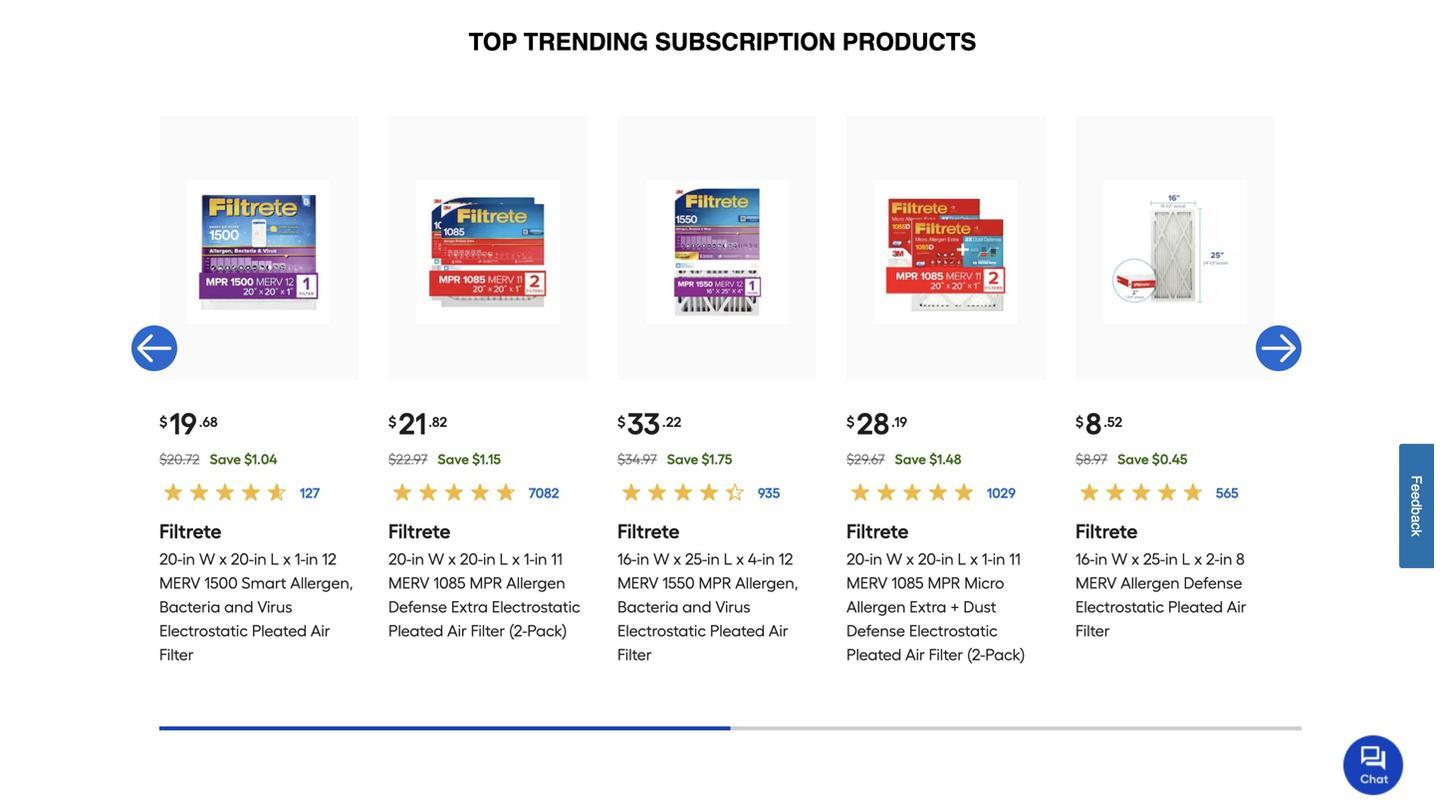 Task type: describe. For each thing, give the bounding box(es) containing it.
l for 19
[[270, 550, 279, 569]]

25- for 8
[[1143, 550, 1165, 569]]

c
[[1409, 523, 1425, 530]]

5 20- from the left
[[847, 550, 870, 569]]

.52
[[1104, 414, 1123, 431]]

allergen, for 19
[[290, 574, 353, 593]]

a
[[1409, 515, 1425, 523]]

8 inside filtrete 16-in w x 25-in l x 2-in 8 merv allergen defense electrostatic pleated air filter
[[1236, 550, 1245, 569]]

4 x from the left
[[512, 550, 520, 569]]

1085 for 28
[[892, 574, 924, 593]]

2 in from the left
[[254, 550, 267, 569]]

electrostatic inside filtrete 16-in w x 25-in l x 2-in 8 merv allergen defense electrostatic pleated air filter
[[1076, 598, 1164, 617]]

20.72
[[167, 451, 200, 468]]

$ inside $ 33 .22
[[618, 414, 626, 431]]

$ right 29.67
[[929, 451, 937, 468]]

filtrete 16-in w x 25-in l x 4-in 12 merv 1550 mpr allergen, bacteria and virus electrostatic pleated air filter
[[618, 520, 798, 665]]

filtrete 20-in w x 20-in l x 1-in 11 merv 1085 mpr micro allergen extra + dust defense electrostatic pleated air filter (2-pack)
[[847, 520, 1025, 665]]

l for 8
[[1182, 550, 1191, 569]]

$ 21 .82
[[388, 407, 447, 442]]

7 in from the left
[[637, 550, 650, 569]]

pleated inside filtrete 20-in w x 20-in l x 1-in 12 merv 1500 smart allergen, bacteria and virus electrostatic pleated air filter
[[252, 622, 307, 641]]

$ 8 .52
[[1076, 407, 1123, 442]]

11 in from the left
[[941, 550, 954, 569]]

merv for 19
[[159, 574, 201, 593]]

dust
[[964, 598, 997, 617]]

1.04
[[252, 451, 277, 468]]

(2- inside filtrete 20-in w x 20-in l x 1-in 11 merv 1085 mpr micro allergen extra + dust defense electrostatic pleated air filter (2-pack)
[[967, 646, 986, 665]]

$ inside $ 8 .52
[[1076, 414, 1084, 431]]

bacteria for 19
[[159, 598, 220, 617]]

6 x from the left
[[736, 550, 744, 569]]

subscription
[[655, 28, 836, 56]]

6 20- from the left
[[918, 550, 941, 569]]

f e e d b a c k
[[1409, 476, 1425, 537]]

air inside filtrete 16-in w x 25-in l x 2-in 8 merv allergen defense electrostatic pleated air filter
[[1227, 598, 1247, 617]]

defense inside filtrete 20-in w x 20-in l x 1-in 11 merv 1085 mpr micro allergen extra + dust defense electrostatic pleated air filter (2-pack)
[[847, 622, 905, 641]]

save for 21
[[438, 451, 469, 468]]

7 x from the left
[[906, 550, 914, 569]]

$ inside $ 28 .19
[[847, 414, 855, 431]]

filtrete for 19
[[159, 520, 222, 544]]

5 in from the left
[[483, 550, 496, 569]]

k
[[1409, 530, 1425, 537]]

filter inside filtrete 16-in w x 25-in l x 4-in 12 merv 1550 mpr allergen, bacteria and virus electrostatic pleated air filter
[[618, 646, 652, 665]]

air inside filtrete 20-in w x 20-in l x 1-in 11 merv 1085 mpr micro allergen extra + dust defense electrostatic pleated air filter (2-pack)
[[906, 646, 925, 665]]

filter inside filtrete 20-in w x 20-in l x 1-in 12 merv 1500 smart allergen, bacteria and virus electrostatic pleated air filter
[[159, 646, 194, 665]]

14 in from the left
[[1165, 550, 1178, 569]]

filtrete for 28
[[847, 520, 909, 544]]

.22
[[662, 414, 682, 431]]

w for 28
[[886, 550, 903, 569]]

and for 19
[[224, 598, 253, 617]]

save for 8
[[1118, 451, 1149, 468]]

$ down $ 33 .22 at the left of page
[[618, 451, 625, 468]]

6 in from the left
[[535, 550, 547, 569]]

air inside filtrete 20-in w x 20-in l x 1-in 12 merv 1500 smart allergen, bacteria and virus electrostatic pleated air filter
[[311, 622, 330, 641]]

filter inside filtrete 20-in w x 20-in l x 1-in 11 merv 1085 mpr micro allergen extra + dust defense electrostatic pleated air filter (2-pack)
[[929, 646, 963, 665]]

pleated inside filtrete 20-in w x 20-in l x 1-in 11 merv 1085 mpr allergen defense extra electrostatic pleated air filter (2-pack)
[[388, 622, 444, 641]]

save for 19
[[210, 451, 241, 468]]

mpr for 21
[[470, 574, 502, 593]]

w for 21
[[428, 550, 444, 569]]

$ 34.97 save $ 1.75
[[618, 451, 732, 468]]

15 in from the left
[[1220, 550, 1233, 569]]

defense inside filtrete 20-in w x 20-in l x 1-in 11 merv 1085 mpr allergen defense extra electrostatic pleated air filter (2-pack)
[[388, 598, 447, 617]]

filter inside filtrete 20-in w x 20-in l x 1-in 11 merv 1085 mpr allergen defense extra electrostatic pleated air filter (2-pack)
[[471, 622, 505, 641]]

top
[[469, 28, 517, 56]]

4 20- from the left
[[460, 550, 483, 569]]

25- for 33
[[685, 550, 707, 569]]

air inside filtrete 20-in w x 20-in l x 1-in 11 merv 1085 mpr allergen defense extra electrostatic pleated air filter (2-pack)
[[447, 622, 467, 641]]

22.97
[[396, 451, 428, 468]]

1 20- from the left
[[159, 550, 183, 569]]

virus for 33
[[716, 598, 751, 617]]

f e e d b a c k button
[[1400, 444, 1434, 569]]

9 in from the left
[[762, 550, 775, 569]]

d
[[1409, 500, 1425, 508]]

1.75
[[709, 451, 732, 468]]

1085 for 21
[[433, 574, 466, 593]]

34.97
[[625, 451, 657, 468]]

l for 28
[[958, 550, 966, 569]]

+
[[951, 598, 960, 617]]

allergen inside filtrete 20-in w x 20-in l x 1-in 11 merv 1085 mpr micro allergen extra + dust defense electrostatic pleated air filter (2-pack)
[[847, 598, 906, 617]]

pleated inside filtrete 16-in w x 25-in l x 4-in 12 merv 1550 mpr allergen, bacteria and virus electrostatic pleated air filter
[[710, 622, 765, 641]]

0 horizontal spatial 8
[[1086, 407, 1102, 442]]

4-
[[748, 550, 762, 569]]

micro
[[965, 574, 1005, 593]]

pleated inside filtrete 20-in w x 20-in l x 1-in 11 merv 1085 mpr micro allergen extra + dust defense electrostatic pleated air filter (2-pack)
[[847, 646, 902, 665]]

9 x from the left
[[1132, 550, 1140, 569]]

.68
[[199, 414, 218, 431]]

electrostatic inside filtrete 16-in w x 25-in l x 4-in 12 merv 1550 mpr allergen, bacteria and virus electrostatic pleated air filter
[[618, 622, 706, 641]]

trending
[[524, 28, 649, 56]]

merv for 8
[[1076, 574, 1117, 593]]

$ 22.97 save $ 1.15
[[388, 451, 501, 468]]

1550
[[663, 574, 695, 593]]

2 20- from the left
[[231, 550, 254, 569]]

8 x from the left
[[970, 550, 978, 569]]

merv for 21
[[388, 574, 430, 593]]

12 for 33
[[779, 550, 793, 569]]

$ right 20.72
[[244, 451, 252, 468]]

filtrete for 33
[[618, 520, 680, 544]]



Task type: locate. For each thing, give the bounding box(es) containing it.
5 save from the left
[[1118, 451, 1149, 468]]

1 horizontal spatial 12
[[779, 550, 793, 569]]

12 in from the left
[[993, 550, 1006, 569]]

1 horizontal spatial allergen
[[847, 598, 906, 617]]

save left 1.04
[[210, 451, 241, 468]]

2 w from the left
[[428, 550, 444, 569]]

pack) inside filtrete 20-in w x 20-in l x 1-in 11 merv 1085 mpr micro allergen extra + dust defense electrostatic pleated air filter (2-pack)
[[986, 646, 1025, 665]]

$ down $ 8 .52
[[1076, 451, 1084, 468]]

$ 8.97 save $ 0.45
[[1076, 451, 1188, 468]]

mpr inside filtrete 20-in w x 20-in l x 1-in 11 merv 1085 mpr micro allergen extra + dust defense electrostatic pleated air filter (2-pack)
[[928, 574, 961, 593]]

3 imageurl image from the left
[[645, 181, 789, 324]]

1085
[[433, 574, 466, 593], [892, 574, 924, 593]]

merv inside filtrete 20-in w x 20-in l x 1-in 11 merv 1085 mpr micro allergen extra + dust defense electrostatic pleated air filter (2-pack)
[[847, 574, 888, 593]]

$ right 8.97
[[1152, 451, 1160, 468]]

virus
[[257, 598, 292, 617], [716, 598, 751, 617]]

2 e from the top
[[1409, 492, 1425, 500]]

2 11 from the left
[[1009, 550, 1021, 569]]

33
[[628, 407, 660, 442]]

bacteria down 1550
[[618, 598, 679, 617]]

1 save from the left
[[210, 451, 241, 468]]

25- up 1550
[[685, 550, 707, 569]]

allergen, inside filtrete 16-in w x 25-in l x 4-in 12 merv 1550 mpr allergen, bacteria and virus electrostatic pleated air filter
[[735, 574, 798, 593]]

5 x from the left
[[673, 550, 681, 569]]

mpr for 28
[[928, 574, 961, 593]]

allergen, inside filtrete 20-in w x 20-in l x 1-in 12 merv 1500 smart allergen, bacteria and virus electrostatic pleated air filter
[[290, 574, 353, 593]]

4 filtrete from the left
[[847, 520, 909, 544]]

imageurl image for 33
[[645, 181, 789, 324]]

3 w from the left
[[653, 550, 670, 569]]

1 12 from the left
[[322, 550, 337, 569]]

l
[[270, 550, 279, 569], [500, 550, 508, 569], [724, 550, 733, 569], [958, 550, 966, 569], [1182, 550, 1191, 569]]

3 in from the left
[[306, 550, 318, 569]]

10 in from the left
[[870, 550, 883, 569]]

1 horizontal spatial 1085
[[892, 574, 924, 593]]

16- for 33
[[618, 550, 637, 569]]

$ right 34.97
[[702, 451, 709, 468]]

extra inside filtrete 20-in w x 20-in l x 1-in 11 merv 1085 mpr micro allergen extra + dust defense electrostatic pleated air filter (2-pack)
[[910, 598, 947, 617]]

16- for 8
[[1076, 550, 1095, 569]]

1 w from the left
[[199, 550, 215, 569]]

virus inside filtrete 16-in w x 25-in l x 4-in 12 merv 1550 mpr allergen, bacteria and virus electrostatic pleated air filter
[[716, 598, 751, 617]]

0 horizontal spatial extra
[[451, 598, 488, 617]]

filtrete for 8
[[1076, 520, 1138, 544]]

in
[[182, 550, 195, 569], [254, 550, 267, 569], [306, 550, 318, 569], [412, 550, 424, 569], [483, 550, 496, 569], [535, 550, 547, 569], [637, 550, 650, 569], [707, 550, 720, 569], [762, 550, 775, 569], [870, 550, 883, 569], [941, 550, 954, 569], [993, 550, 1006, 569], [1095, 550, 1108, 569], [1165, 550, 1178, 569], [1220, 550, 1233, 569]]

4 l from the left
[[958, 550, 966, 569]]

1- for 21
[[524, 550, 535, 569]]

1 horizontal spatial extra
[[910, 598, 947, 617]]

0 horizontal spatial defense
[[388, 598, 447, 617]]

$ left .52
[[1076, 414, 1084, 431]]

2 bacteria from the left
[[618, 598, 679, 617]]

merv
[[159, 574, 201, 593], [388, 574, 430, 593], [618, 574, 659, 593], [847, 574, 888, 593], [1076, 574, 1117, 593]]

b
[[1409, 508, 1425, 515]]

16-
[[618, 550, 637, 569], [1076, 550, 1095, 569]]

(2- inside filtrete 20-in w x 20-in l x 1-in 11 merv 1085 mpr allergen defense extra electrostatic pleated air filter (2-pack)
[[509, 622, 527, 641]]

11 inside filtrete 20-in w x 20-in l x 1-in 11 merv 1085 mpr allergen defense extra electrostatic pleated air filter (2-pack)
[[551, 550, 563, 569]]

11 inside filtrete 20-in w x 20-in l x 1-in 11 merv 1085 mpr micro allergen extra + dust defense electrostatic pleated air filter (2-pack)
[[1009, 550, 1021, 569]]

3 filtrete from the left
[[618, 520, 680, 544]]

2 vertical spatial defense
[[847, 622, 905, 641]]

electrostatic
[[492, 598, 580, 617], [1076, 598, 1164, 617], [159, 622, 248, 641], [618, 622, 706, 641], [909, 622, 998, 641]]

1 horizontal spatial 25-
[[1143, 550, 1165, 569]]

products
[[842, 28, 977, 56]]

merv inside filtrete 16-in w x 25-in l x 2-in 8 merv allergen defense electrostatic pleated air filter
[[1076, 574, 1117, 593]]

save left 1.48
[[895, 451, 926, 468]]

mpr
[[470, 574, 502, 593], [699, 574, 732, 593], [928, 574, 961, 593]]

pleated
[[1168, 598, 1223, 617], [252, 622, 307, 641], [388, 622, 444, 641], [710, 622, 765, 641], [847, 646, 902, 665]]

1500
[[204, 574, 238, 593]]

l for 21
[[500, 550, 508, 569]]

allergen,
[[290, 574, 353, 593], [735, 574, 798, 593]]

8 right 2- at the right of the page
[[1236, 550, 1245, 569]]

merv for 33
[[618, 574, 659, 593]]

save for 33
[[667, 451, 699, 468]]

0 horizontal spatial 25-
[[685, 550, 707, 569]]

0 vertical spatial pack)
[[527, 622, 567, 641]]

1 vertical spatial 8
[[1236, 550, 1245, 569]]

3 x from the left
[[448, 550, 456, 569]]

0 horizontal spatial (2-
[[509, 622, 527, 641]]

air inside filtrete 16-in w x 25-in l x 4-in 12 merv 1550 mpr allergen, bacteria and virus electrostatic pleated air filter
[[769, 622, 788, 641]]

top trending subscription products
[[469, 28, 977, 56]]

$ left 19
[[159, 414, 167, 431]]

$ left 21
[[388, 414, 397, 431]]

1 allergen, from the left
[[290, 574, 353, 593]]

1 horizontal spatial allergen,
[[735, 574, 798, 593]]

smart
[[242, 574, 286, 593]]

l for 33
[[724, 550, 733, 569]]

extra for 28
[[910, 598, 947, 617]]

13 in from the left
[[1095, 550, 1108, 569]]

1 imageurl image from the left
[[187, 181, 331, 324]]

w inside filtrete 20-in w x 20-in l x 1-in 11 merv 1085 mpr micro allergen extra + dust defense electrostatic pleated air filter (2-pack)
[[886, 550, 903, 569]]

1- inside filtrete 20-in w x 20-in l x 1-in 11 merv 1085 mpr micro allergen extra + dust defense electrostatic pleated air filter (2-pack)
[[982, 550, 993, 569]]

2 horizontal spatial allergen
[[1121, 574, 1180, 593]]

2 imageurl image from the left
[[416, 181, 560, 324]]

11 for 21
[[551, 550, 563, 569]]

0 horizontal spatial allergen
[[506, 574, 566, 593]]

2 and from the left
[[683, 598, 712, 617]]

w for 33
[[653, 550, 670, 569]]

filtrete
[[159, 520, 222, 544], [388, 520, 451, 544], [618, 520, 680, 544], [847, 520, 909, 544], [1076, 520, 1138, 544]]

1- for 28
[[982, 550, 993, 569]]

3 20- from the left
[[388, 550, 412, 569]]

electrostatic inside filtrete 20-in w x 20-in l x 1-in 11 merv 1085 mpr micro allergen extra + dust defense electrostatic pleated air filter (2-pack)
[[909, 622, 998, 641]]

w inside filtrete 16-in w x 25-in l x 2-in 8 merv allergen defense electrostatic pleated air filter
[[1112, 550, 1128, 569]]

bacteria
[[159, 598, 220, 617], [618, 598, 679, 617]]

2 1085 from the left
[[892, 574, 924, 593]]

19
[[169, 407, 197, 442]]

3 1- from the left
[[982, 550, 993, 569]]

$ down $ 28 .19
[[847, 451, 854, 468]]

1 horizontal spatial 11
[[1009, 550, 1021, 569]]

.19
[[892, 414, 907, 431]]

and down 1550
[[683, 598, 712, 617]]

16- inside filtrete 16-in w x 25-in l x 4-in 12 merv 1550 mpr allergen, bacteria and virus electrostatic pleated air filter
[[618, 550, 637, 569]]

16- inside filtrete 16-in w x 25-in l x 2-in 8 merv allergen defense electrostatic pleated air filter
[[1076, 550, 1095, 569]]

12 inside filtrete 20-in w x 20-in l x 1-in 12 merv 1500 smart allergen, bacteria and virus electrostatic pleated air filter
[[322, 550, 337, 569]]

bacteria inside filtrete 16-in w x 25-in l x 4-in 12 merv 1550 mpr allergen, bacteria and virus electrostatic pleated air filter
[[618, 598, 679, 617]]

x
[[219, 550, 227, 569], [283, 550, 291, 569], [448, 550, 456, 569], [512, 550, 520, 569], [673, 550, 681, 569], [736, 550, 744, 569], [906, 550, 914, 569], [970, 550, 978, 569], [1132, 550, 1140, 569], [1195, 550, 1202, 569]]

2 25- from the left
[[1143, 550, 1165, 569]]

filtrete inside filtrete 20-in w x 20-in l x 1-in 12 merv 1500 smart allergen, bacteria and virus electrostatic pleated air filter
[[159, 520, 222, 544]]

1- inside filtrete 20-in w x 20-in l x 1-in 12 merv 1500 smart allergen, bacteria and virus electrostatic pleated air filter
[[295, 550, 306, 569]]

and down '1500'
[[224, 598, 253, 617]]

virus for 19
[[257, 598, 292, 617]]

12 for 19
[[322, 550, 337, 569]]

0 vertical spatial (2-
[[509, 622, 527, 641]]

1 filtrete from the left
[[159, 520, 222, 544]]

29.67
[[854, 451, 885, 468]]

2 merv from the left
[[388, 574, 430, 593]]

and for 33
[[683, 598, 712, 617]]

28
[[857, 407, 890, 442]]

21
[[399, 407, 427, 442]]

1085 inside filtrete 20-in w x 20-in l x 1-in 11 merv 1085 mpr micro allergen extra + dust defense electrostatic pleated air filter (2-pack)
[[892, 574, 924, 593]]

air
[[1227, 598, 1247, 617], [311, 622, 330, 641], [447, 622, 467, 641], [769, 622, 788, 641], [906, 646, 925, 665]]

extra inside filtrete 20-in w x 20-in l x 1-in 11 merv 1085 mpr allergen defense extra electrostatic pleated air filter (2-pack)
[[451, 598, 488, 617]]

2 horizontal spatial 1-
[[982, 550, 993, 569]]

1 e from the top
[[1409, 484, 1425, 492]]

1 horizontal spatial (2-
[[967, 646, 986, 665]]

w for 8
[[1112, 550, 1128, 569]]

1 horizontal spatial 8
[[1236, 550, 1245, 569]]

virus inside filtrete 20-in w x 20-in l x 1-in 12 merv 1500 smart allergen, bacteria and virus electrostatic pleated air filter
[[257, 598, 292, 617]]

1 horizontal spatial pack)
[[986, 646, 1025, 665]]

1.48
[[937, 451, 962, 468]]

$ down $ 21 .82
[[388, 451, 396, 468]]

save
[[210, 451, 241, 468], [438, 451, 469, 468], [667, 451, 699, 468], [895, 451, 926, 468], [1118, 451, 1149, 468]]

1- inside filtrete 20-in w x 20-in l x 1-in 11 merv 1085 mpr allergen defense extra electrostatic pleated air filter (2-pack)
[[524, 550, 535, 569]]

filtrete inside filtrete 20-in w x 20-in l x 1-in 11 merv 1085 mpr micro allergen extra + dust defense electrostatic pleated air filter (2-pack)
[[847, 520, 909, 544]]

w inside filtrete 20-in w x 20-in l x 1-in 12 merv 1500 smart allergen, bacteria and virus electrostatic pleated air filter
[[199, 550, 215, 569]]

$ 29.67 save $ 1.48
[[847, 451, 962, 468]]

0 horizontal spatial virus
[[257, 598, 292, 617]]

4 merv from the left
[[847, 574, 888, 593]]

1 vertical spatial pack)
[[986, 646, 1025, 665]]

mpr for 33
[[699, 574, 732, 593]]

and inside filtrete 20-in w x 20-in l x 1-in 12 merv 1500 smart allergen, bacteria and virus electrostatic pleated air filter
[[224, 598, 253, 617]]

1 x from the left
[[219, 550, 227, 569]]

$ 33 .22
[[618, 407, 682, 442]]

filtrete up '1500'
[[159, 520, 222, 544]]

allergen, down 4-
[[735, 574, 798, 593]]

1 bacteria from the left
[[159, 598, 220, 617]]

mpr inside filtrete 16-in w x 25-in l x 4-in 12 merv 1550 mpr allergen, bacteria and virus electrostatic pleated air filter
[[699, 574, 732, 593]]

filtrete inside filtrete 16-in w x 25-in l x 4-in 12 merv 1550 mpr allergen, bacteria and virus electrostatic pleated air filter
[[618, 520, 680, 544]]

1 vertical spatial defense
[[388, 598, 447, 617]]

1 and from the left
[[224, 598, 253, 617]]

virus down 4-
[[716, 598, 751, 617]]

8.97
[[1084, 451, 1108, 468]]

$ inside $ 21 .82
[[388, 414, 397, 431]]

1- for 19
[[295, 550, 306, 569]]

3 mpr from the left
[[928, 574, 961, 593]]

12
[[322, 550, 337, 569], [779, 550, 793, 569]]

1 merv from the left
[[159, 574, 201, 593]]

$
[[159, 414, 167, 431], [388, 414, 397, 431], [618, 414, 626, 431], [847, 414, 855, 431], [1076, 414, 1084, 431], [159, 451, 167, 468], [244, 451, 252, 468], [388, 451, 396, 468], [472, 451, 480, 468], [618, 451, 625, 468], [702, 451, 709, 468], [847, 451, 854, 468], [929, 451, 937, 468], [1076, 451, 1084, 468], [1152, 451, 1160, 468]]

2 virus from the left
[[716, 598, 751, 617]]

0.45
[[1160, 451, 1188, 468]]

(2-
[[509, 622, 527, 641], [967, 646, 986, 665]]

filtrete down 8.97
[[1076, 520, 1138, 544]]

w inside filtrete 20-in w x 20-in l x 1-in 11 merv 1085 mpr allergen defense extra electrostatic pleated air filter (2-pack)
[[428, 550, 444, 569]]

1 horizontal spatial virus
[[716, 598, 751, 617]]

1-
[[295, 550, 306, 569], [524, 550, 535, 569], [982, 550, 993, 569]]

2 1- from the left
[[524, 550, 535, 569]]

defense inside filtrete 16-in w x 25-in l x 2-in 8 merv allergen defense electrostatic pleated air filter
[[1184, 574, 1243, 593]]

2 allergen, from the left
[[735, 574, 798, 593]]

merv for 28
[[847, 574, 888, 593]]

imageurl image for 8
[[1104, 181, 1247, 324]]

25- inside filtrete 16-in w x 25-in l x 4-in 12 merv 1550 mpr allergen, bacteria and virus electrostatic pleated air filter
[[685, 550, 707, 569]]

$ left 33
[[618, 414, 626, 431]]

pleated inside filtrete 16-in w x 25-in l x 2-in 8 merv allergen defense electrostatic pleated air filter
[[1168, 598, 1223, 617]]

25- left 2- at the right of the page
[[1143, 550, 1165, 569]]

1 horizontal spatial 1-
[[524, 550, 535, 569]]

3 l from the left
[[724, 550, 733, 569]]

virus down smart
[[257, 598, 292, 617]]

0 horizontal spatial pack)
[[527, 622, 567, 641]]

1 25- from the left
[[685, 550, 707, 569]]

1 16- from the left
[[618, 550, 637, 569]]

allergen, for 33
[[735, 574, 798, 593]]

bacteria for 33
[[618, 598, 679, 617]]

4 in from the left
[[412, 550, 424, 569]]

defense
[[1184, 574, 1243, 593], [388, 598, 447, 617], [847, 622, 905, 641]]

merv inside filtrete 20-in w x 20-in l x 1-in 11 merv 1085 mpr allergen defense extra electrostatic pleated air filter (2-pack)
[[388, 574, 430, 593]]

w inside filtrete 16-in w x 25-in l x 4-in 12 merv 1550 mpr allergen, bacteria and virus electrostatic pleated air filter
[[653, 550, 670, 569]]

2-
[[1206, 550, 1220, 569]]

imageurl image
[[187, 181, 331, 324], [416, 181, 560, 324], [645, 181, 789, 324], [875, 181, 1018, 324], [1104, 181, 1247, 324]]

2 horizontal spatial defense
[[1184, 574, 1243, 593]]

l inside filtrete 16-in w x 25-in l x 4-in 12 merv 1550 mpr allergen, bacteria and virus electrostatic pleated air filter
[[724, 550, 733, 569]]

5 imageurl image from the left
[[1104, 181, 1247, 324]]

allergen
[[506, 574, 566, 593], [1121, 574, 1180, 593], [847, 598, 906, 617]]

bacteria inside filtrete 20-in w x 20-in l x 1-in 12 merv 1500 smart allergen, bacteria and virus electrostatic pleated air filter
[[159, 598, 220, 617]]

1 horizontal spatial and
[[683, 598, 712, 617]]

w for 19
[[199, 550, 215, 569]]

2 x from the left
[[283, 550, 291, 569]]

1085 inside filtrete 20-in w x 20-in l x 1-in 11 merv 1085 mpr allergen defense extra electrostatic pleated air filter (2-pack)
[[433, 574, 466, 593]]

1 vertical spatial (2-
[[967, 646, 986, 665]]

$ right 22.97
[[472, 451, 480, 468]]

5 w from the left
[[1112, 550, 1128, 569]]

filtrete for 21
[[388, 520, 451, 544]]

2 horizontal spatial mpr
[[928, 574, 961, 593]]

1 in from the left
[[182, 550, 195, 569]]

4 w from the left
[[886, 550, 903, 569]]

0 horizontal spatial allergen,
[[290, 574, 353, 593]]

filtrete inside filtrete 16-in w x 25-in l x 2-in 8 merv allergen defense electrostatic pleated air filter
[[1076, 520, 1138, 544]]

1 horizontal spatial 16-
[[1076, 550, 1095, 569]]

11 for 28
[[1009, 550, 1021, 569]]

extra for 21
[[451, 598, 488, 617]]

l inside filtrete 16-in w x 25-in l x 2-in 8 merv allergen defense electrostatic pleated air filter
[[1182, 550, 1191, 569]]

save left 1.15
[[438, 451, 469, 468]]

1 1085 from the left
[[433, 574, 466, 593]]

electrostatic inside filtrete 20-in w x 20-in l x 1-in 11 merv 1085 mpr allergen defense extra electrostatic pleated air filter (2-pack)
[[492, 598, 580, 617]]

filtrete down 29.67
[[847, 520, 909, 544]]

1 horizontal spatial mpr
[[699, 574, 732, 593]]

20-
[[159, 550, 183, 569], [231, 550, 254, 569], [388, 550, 412, 569], [460, 550, 483, 569], [847, 550, 870, 569], [918, 550, 941, 569]]

4 save from the left
[[895, 451, 926, 468]]

e up b
[[1409, 492, 1425, 500]]

0 horizontal spatial bacteria
[[159, 598, 220, 617]]

electrostatic inside filtrete 20-in w x 20-in l x 1-in 12 merv 1500 smart allergen, bacteria and virus electrostatic pleated air filter
[[159, 622, 248, 641]]

3 save from the left
[[667, 451, 699, 468]]

5 merv from the left
[[1076, 574, 1117, 593]]

filtrete 20-in w x 20-in l x 1-in 12 merv 1500 smart allergen, bacteria and virus electrostatic pleated air filter
[[159, 520, 353, 665]]

mpr inside filtrete 20-in w x 20-in l x 1-in 11 merv 1085 mpr allergen defense extra electrostatic pleated air filter (2-pack)
[[470, 574, 502, 593]]

0 horizontal spatial 16-
[[618, 550, 637, 569]]

filter
[[471, 622, 505, 641], [1076, 622, 1110, 641], [159, 646, 194, 665], [618, 646, 652, 665], [929, 646, 963, 665]]

l inside filtrete 20-in w x 20-in l x 1-in 12 merv 1500 smart allergen, bacteria and virus electrostatic pleated air filter
[[270, 550, 279, 569]]

allergen inside filtrete 20-in w x 20-in l x 1-in 11 merv 1085 mpr allergen defense extra electrostatic pleated air filter (2-pack)
[[506, 574, 566, 593]]

25-
[[685, 550, 707, 569], [1143, 550, 1165, 569]]

imageurl image for 19
[[187, 181, 331, 324]]

4 imageurl image from the left
[[875, 181, 1018, 324]]

filtrete down 22.97
[[388, 520, 451, 544]]

1 horizontal spatial bacteria
[[618, 598, 679, 617]]

1 l from the left
[[270, 550, 279, 569]]

2 12 from the left
[[779, 550, 793, 569]]

0 vertical spatial defense
[[1184, 574, 1243, 593]]

pack)
[[527, 622, 567, 641], [986, 646, 1025, 665]]

$ 28 .19
[[847, 407, 907, 442]]

2 mpr from the left
[[699, 574, 732, 593]]

merv inside filtrete 16-in w x 25-in l x 4-in 12 merv 1550 mpr allergen, bacteria and virus electrostatic pleated air filter
[[618, 574, 659, 593]]

chat invite button image
[[1344, 735, 1404, 796]]

1 extra from the left
[[451, 598, 488, 617]]

12 inside filtrete 16-in w x 25-in l x 4-in 12 merv 1550 mpr allergen, bacteria and virus electrostatic pleated air filter
[[779, 550, 793, 569]]

0 horizontal spatial 1-
[[295, 550, 306, 569]]

5 filtrete from the left
[[1076, 520, 1138, 544]]

2 l from the left
[[500, 550, 508, 569]]

l inside filtrete 20-in w x 20-in l x 1-in 11 merv 1085 mpr allergen defense extra electrostatic pleated air filter (2-pack)
[[500, 550, 508, 569]]

8 left .52
[[1086, 407, 1102, 442]]

allergen, right smart
[[290, 574, 353, 593]]

save left 1.75
[[667, 451, 699, 468]]

merv inside filtrete 20-in w x 20-in l x 1-in 12 merv 1500 smart allergen, bacteria and virus electrostatic pleated air filter
[[159, 574, 201, 593]]

$ 19 .68
[[159, 407, 218, 442]]

imageurl image for 28
[[875, 181, 1018, 324]]

pack) inside filtrete 20-in w x 20-in l x 1-in 11 merv 1085 mpr allergen defense extra electrostatic pleated air filter (2-pack)
[[527, 622, 567, 641]]

2 filtrete from the left
[[388, 520, 451, 544]]

save for 28
[[895, 451, 926, 468]]

e
[[1409, 484, 1425, 492], [1409, 492, 1425, 500]]

10 x from the left
[[1195, 550, 1202, 569]]

and inside filtrete 16-in w x 25-in l x 4-in 12 merv 1550 mpr allergen, bacteria and virus electrostatic pleated air filter
[[683, 598, 712, 617]]

f
[[1409, 476, 1425, 484]]

filtrete 16-in w x 25-in l x 2-in 8 merv allergen defense electrostatic pleated air filter
[[1076, 520, 1247, 641]]

3 merv from the left
[[618, 574, 659, 593]]

1 virus from the left
[[257, 598, 292, 617]]

0 horizontal spatial 12
[[322, 550, 337, 569]]

1.15
[[480, 451, 501, 468]]

filtrete inside filtrete 20-in w x 20-in l x 1-in 11 merv 1085 mpr allergen defense extra electrostatic pleated air filter (2-pack)
[[388, 520, 451, 544]]

2 16- from the left
[[1076, 550, 1095, 569]]

bacteria down '1500'
[[159, 598, 220, 617]]

w
[[199, 550, 215, 569], [428, 550, 444, 569], [653, 550, 670, 569], [886, 550, 903, 569], [1112, 550, 1128, 569]]

$ inside $ 19 .68
[[159, 414, 167, 431]]

1 mpr from the left
[[470, 574, 502, 593]]

filtrete up 1550
[[618, 520, 680, 544]]

1 1- from the left
[[295, 550, 306, 569]]

0 vertical spatial 8
[[1086, 407, 1102, 442]]

$ left 28
[[847, 414, 855, 431]]

5 l from the left
[[1182, 550, 1191, 569]]

2 extra from the left
[[910, 598, 947, 617]]

$ 20.72 save $ 1.04
[[159, 451, 277, 468]]

e up d
[[1409, 484, 1425, 492]]

imageurl image for 21
[[416, 181, 560, 324]]

0 horizontal spatial and
[[224, 598, 253, 617]]

2 save from the left
[[438, 451, 469, 468]]

filter inside filtrete 16-in w x 25-in l x 2-in 8 merv allergen defense electrostatic pleated air filter
[[1076, 622, 1110, 641]]

and
[[224, 598, 253, 617], [683, 598, 712, 617]]

.82
[[429, 414, 447, 431]]

1 horizontal spatial defense
[[847, 622, 905, 641]]

allergen inside filtrete 16-in w x 25-in l x 2-in 8 merv allergen defense electrostatic pleated air filter
[[1121, 574, 1180, 593]]

$ down $ 19 .68 at the bottom
[[159, 451, 167, 468]]

save right 8.97
[[1118, 451, 1149, 468]]

8 in from the left
[[707, 550, 720, 569]]

25- inside filtrete 16-in w x 25-in l x 2-in 8 merv allergen defense electrostatic pleated air filter
[[1143, 550, 1165, 569]]

l inside filtrete 20-in w x 20-in l x 1-in 11 merv 1085 mpr micro allergen extra + dust defense electrostatic pleated air filter (2-pack)
[[958, 550, 966, 569]]

11
[[551, 550, 563, 569], [1009, 550, 1021, 569]]

filtrete 20-in w x 20-in l x 1-in 11 merv 1085 mpr allergen defense extra electrostatic pleated air filter (2-pack)
[[388, 520, 580, 641]]

0 horizontal spatial 11
[[551, 550, 563, 569]]

1 11 from the left
[[551, 550, 563, 569]]

extra
[[451, 598, 488, 617], [910, 598, 947, 617]]

0 horizontal spatial mpr
[[470, 574, 502, 593]]

0 horizontal spatial 1085
[[433, 574, 466, 593]]

8
[[1086, 407, 1102, 442], [1236, 550, 1245, 569]]



Task type: vqa. For each thing, say whether or not it's contained in the screenshot.


